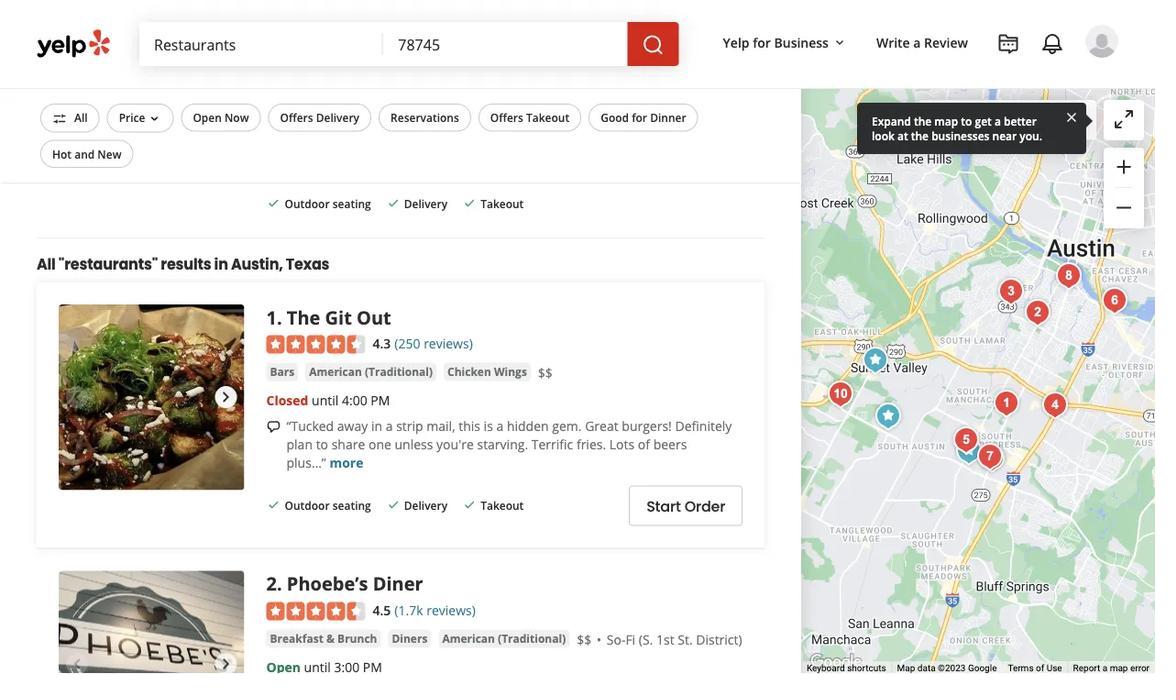 Task type: locate. For each thing, give the bounding box(es) containing it.
seating down schlotzsky's original
[[333, 196, 371, 211]]

now
[[225, 110, 249, 125]]

1 next image from the top
[[215, 386, 237, 408]]

outdoor seating for 16 checkmark v2 image on top of austin,
[[285, 196, 371, 211]]

open for open until 10:00 pm
[[266, 77, 301, 94]]

outdoor seating
[[285, 196, 371, 211], [285, 498, 371, 513]]

©2023
[[938, 663, 966, 674]]

report
[[1074, 663, 1101, 674]]

breakfast & brunch button
[[266, 629, 381, 648]]

2 vertical spatial takeout
[[481, 498, 524, 513]]

none field find
[[154, 34, 369, 54]]

order
[[685, 496, 726, 516]]

2 vertical spatial reviews)
[[427, 601, 476, 619]]

2 horizontal spatial map
[[1110, 663, 1129, 674]]

reviews)
[[416, 19, 465, 37], [424, 335, 473, 352], [427, 601, 476, 619]]

map inside expand the map to get a better look at the businesses near you.
[[935, 113, 959, 128]]

american (traditional) link down (1.7k reviews) at the left bottom of page
[[439, 629, 570, 648]]

slideshow element
[[59, 0, 244, 175], [59, 304, 244, 490], [59, 571, 244, 674]]

0 horizontal spatial of
[[638, 436, 650, 453]]

offers delivery button
[[268, 104, 371, 132]]

(250 reviews)
[[395, 335, 473, 352]]

bars button
[[266, 363, 298, 381]]

16 checkmark v2 image up austin,
[[266, 196, 281, 210]]

0 vertical spatial of
[[638, 436, 650, 453]]

so-fi (s. 1st st. district)
[[607, 630, 743, 648]]

1 seating from the top
[[333, 196, 371, 211]]

0 vertical spatial next image
[[215, 386, 237, 408]]

wings
[[494, 364, 527, 379]]

st.
[[678, 630, 693, 648]]

for right yelp
[[753, 33, 771, 51]]

1 vertical spatial 16 chevron down v2 image
[[147, 111, 162, 126]]

1 horizontal spatial for
[[753, 33, 771, 51]]

seating down more
[[333, 498, 371, 513]]

in
[[214, 254, 228, 274], [371, 417, 383, 435]]

outdoor seating down more link
[[285, 498, 371, 513]]

0 vertical spatial delivery
[[316, 110, 360, 125]]

16 checkmark v2 image
[[386, 196, 401, 210], [386, 498, 401, 512], [462, 498, 477, 512]]

reviews) up delis
[[416, 19, 465, 37]]

$$ left so-
[[577, 630, 592, 648]]

previous image for closed until 4:00 pm
[[66, 386, 88, 408]]

1 horizontal spatial map
[[1016, 112, 1043, 129]]

1 horizontal spatial (traditional)
[[498, 631, 566, 646]]

caterers link
[[346, 48, 400, 67]]

reservations button
[[379, 104, 471, 132]]

zoom in image
[[1113, 156, 1135, 178]]

bars
[[270, 364, 295, 379]]

1 vertical spatial american (traditional)
[[442, 631, 566, 646]]

beers
[[654, 436, 687, 453]]

map data ©2023 google
[[898, 663, 997, 674]]

0 horizontal spatial american (traditional) button
[[306, 363, 437, 381]]

next image
[[215, 386, 237, 408], [215, 653, 237, 674]]

offers takeout
[[490, 110, 570, 125]]

price button
[[107, 104, 174, 132]]

offers for offers delivery
[[280, 110, 313, 125]]

outdoor up texas
[[285, 196, 330, 211]]

16 speech v2 image
[[266, 420, 281, 434]]

0 vertical spatial seating
[[333, 196, 371, 211]]

0 horizontal spatial map
[[935, 113, 959, 128]]

map left error at right bottom
[[1110, 663, 1129, 674]]

takeout
[[526, 110, 570, 125], [481, 196, 524, 211], [481, 498, 524, 513]]

16 checkmark v2 image down original
[[386, 196, 401, 210]]

all right 16 filter v2 image
[[74, 110, 88, 125]]

map right as
[[1016, 112, 1043, 129]]

new
[[98, 146, 121, 161]]

1 slideshow element from the top
[[59, 0, 244, 175]]

look
[[872, 128, 895, 143]]

offers down near "field"
[[490, 110, 524, 125]]

away
[[337, 417, 368, 435]]

price
[[119, 110, 145, 125]]

2 next image from the top
[[215, 653, 237, 674]]

1 vertical spatial until
[[312, 392, 339, 409]]

aba - austin image
[[1051, 258, 1088, 294]]

1 vertical spatial .
[[277, 571, 282, 596]]

terms of use link
[[1008, 663, 1063, 674]]

expand the map to get a better look at the businesses near you.
[[872, 113, 1043, 143]]

the
[[914, 113, 932, 128], [911, 128, 929, 143]]

starbucks image
[[870, 398, 907, 435]]

until for until 10:00 pm
[[304, 77, 331, 94]]

previous image
[[66, 71, 88, 93], [66, 386, 88, 408]]

american (traditional) button for bottommost american (traditional) link
[[439, 629, 570, 648]]

0 horizontal spatial none field
[[154, 34, 369, 54]]

(traditional) left so-
[[498, 631, 566, 646]]

outdoor for 16 checkmark v2 image under 16 speech v2 icon
[[285, 498, 330, 513]]

open until 10:00 pm
[[266, 77, 390, 94]]

delivery up schlotzsky's original
[[316, 110, 360, 125]]

until up offers delivery button at the top of page
[[304, 77, 331, 94]]

0 vertical spatial american (traditional) link
[[306, 363, 437, 381]]

1 vertical spatial outdoor
[[285, 498, 330, 513]]

16 chevron down v2 image right business
[[833, 35, 847, 50]]

for inside "button"
[[753, 33, 771, 51]]

open left now
[[193, 110, 222, 125]]

2 seating from the top
[[333, 498, 371, 513]]

1 vertical spatial pm
[[371, 392, 390, 409]]

2 outdoor from the top
[[285, 498, 330, 513]]

notifications image
[[1042, 33, 1064, 55]]

1 vertical spatial for
[[632, 110, 648, 125]]

start order link
[[629, 486, 743, 526]]

0 vertical spatial open
[[266, 77, 301, 94]]

None search field
[[139, 22, 683, 66]]

2 offers from the left
[[490, 110, 524, 125]]

write a review
[[877, 33, 969, 51]]

slideshow element for closed until 4:00 pm
[[59, 304, 244, 490]]

in up one
[[371, 417, 383, 435]]

all for all
[[74, 110, 88, 125]]

chicken wings button
[[444, 363, 531, 381]]

american (traditional) link
[[306, 363, 437, 381], [439, 629, 570, 648]]

burgers!
[[622, 417, 672, 435]]

1 horizontal spatial offers
[[490, 110, 524, 125]]

lots
[[610, 436, 635, 453]]

open now button
[[181, 104, 261, 132]]

of down burgers!
[[638, 436, 650, 453]]

search as map moves
[[956, 112, 1086, 129]]

1 vertical spatial in
[[371, 417, 383, 435]]

diners link
[[388, 629, 431, 648]]

2 none field from the left
[[398, 34, 613, 54]]

"tucked
[[287, 417, 334, 435]]

1 horizontal spatial none field
[[398, 34, 613, 54]]

google
[[968, 663, 997, 674]]

offers for offers takeout
[[490, 110, 524, 125]]

Near text field
[[398, 34, 613, 54]]

map for to
[[935, 113, 959, 128]]

takeout down the starving.
[[481, 498, 524, 513]]

0 vertical spatial takeout
[[526, 110, 570, 125]]

0 vertical spatial slideshow element
[[59, 0, 244, 175]]

1st
[[657, 630, 675, 648]]

phoebe's diner link
[[287, 571, 423, 596]]

1 horizontal spatial $$
[[577, 630, 592, 648]]

american (traditional)
[[309, 364, 433, 379], [442, 631, 566, 646]]

american (traditional) button down (1.7k reviews) at the left bottom of page
[[439, 629, 570, 648]]

map for moves
[[1016, 112, 1043, 129]]

more link
[[330, 454, 364, 472]]

reviews) for 2 . phoebe's diner
[[427, 601, 476, 619]]

seating for 16 checkmark v2 image under 16 speech v2 icon's 16 checkmark v2 icon
[[333, 498, 371, 513]]

outdoor for 16 checkmark v2 image on top of austin,
[[285, 196, 330, 211]]

report a map error link
[[1074, 663, 1150, 674]]

for inside button
[[632, 110, 648, 125]]

keyboard
[[807, 663, 845, 674]]

data
[[918, 663, 936, 674]]

2 vertical spatial delivery
[[404, 498, 448, 513]]

0 vertical spatial american (traditional) button
[[306, 363, 437, 381]]

. for 2
[[277, 571, 282, 596]]

1 horizontal spatial 16 chevron down v2 image
[[833, 35, 847, 50]]

to left the get on the right
[[961, 113, 973, 128]]

none field up next image
[[154, 34, 369, 54]]

0 vertical spatial for
[[753, 33, 771, 51]]

hot and new
[[52, 146, 121, 161]]

16 chevron down v2 image right price
[[147, 111, 162, 126]]

0 vertical spatial .
[[277, 304, 282, 330]]

to inside expand the map to get a better look at the businesses near you.
[[961, 113, 973, 128]]

in inside "tucked away in a strip mail, this is a hidden gem.   great burgers! definitely plan to share one unless you're starving. terrific fries. lots of beers plus…"
[[371, 417, 383, 435]]

good for dinner button
[[589, 104, 699, 132]]

0 vertical spatial until
[[304, 77, 331, 94]]

1 vertical spatial (traditional)
[[498, 631, 566, 646]]

wingstop image
[[951, 433, 988, 470]]

write a review link
[[869, 26, 976, 59]]

google image
[[806, 650, 867, 674]]

$$ right wings
[[538, 364, 553, 381]]

next image
[[215, 71, 237, 93]]

offers up schlotzsky's at the left top of the page
[[280, 110, 313, 125]]

for for good
[[632, 110, 648, 125]]

0 horizontal spatial offers
[[280, 110, 313, 125]]

0 horizontal spatial all
[[37, 254, 56, 274]]

phoebe's
[[287, 571, 368, 596]]

16 checkmark v2 image down 16 speech v2 icon
[[266, 498, 281, 512]]

all inside button
[[74, 110, 88, 125]]

3 slideshow element from the top
[[59, 571, 244, 674]]

0 vertical spatial previous image
[[66, 71, 88, 93]]

1 vertical spatial delivery
[[404, 196, 448, 211]]

share
[[332, 436, 365, 453]]

0 vertical spatial all
[[74, 110, 88, 125]]

you're
[[437, 436, 474, 453]]

pm right 4:00
[[371, 392, 390, 409]]

16 chevron down v2 image
[[833, 35, 847, 50], [147, 111, 162, 126]]

0 vertical spatial to
[[961, 113, 973, 128]]

0 horizontal spatial american (traditional)
[[309, 364, 433, 379]]

1 vertical spatial outdoor seating
[[285, 498, 371, 513]]

. left the
[[277, 304, 282, 330]]

american (traditional) down (1.7k reviews) at the left bottom of page
[[442, 631, 566, 646]]

takeout left good on the right of page
[[526, 110, 570, 125]]

1 vertical spatial american (traditional) link
[[439, 629, 570, 648]]

pm down "caterers" link
[[370, 77, 390, 94]]

1 horizontal spatial all
[[74, 110, 88, 125]]

0 vertical spatial $$
[[538, 364, 553, 381]]

1 vertical spatial all
[[37, 254, 56, 274]]

projects image
[[998, 33, 1020, 55]]

in right results
[[214, 254, 228, 274]]

1 vertical spatial seating
[[333, 498, 371, 513]]

for right good on the right of page
[[632, 110, 648, 125]]

1 outdoor seating from the top
[[285, 196, 371, 211]]

0 horizontal spatial for
[[632, 110, 648, 125]]

takeout down schlotzsky's original link
[[481, 196, 524, 211]]

2 previous image from the top
[[66, 386, 88, 408]]

map
[[1016, 112, 1043, 129], [935, 113, 959, 128], [1110, 663, 1129, 674]]

pm
[[370, 77, 390, 94], [371, 392, 390, 409]]

1 outdoor from the top
[[285, 196, 330, 211]]

0 vertical spatial pm
[[370, 77, 390, 94]]

the git out image
[[59, 304, 244, 490], [989, 385, 1025, 422]]

hot and new button
[[40, 140, 133, 168]]

0 vertical spatial 16 chevron down v2 image
[[833, 35, 847, 50]]

filters group
[[37, 104, 702, 168]]

phoebe's diner image
[[59, 571, 244, 674]]

takeout inside button
[[526, 110, 570, 125]]

1 horizontal spatial open
[[266, 77, 301, 94]]

the git out link
[[287, 304, 391, 330]]

1 horizontal spatial american (traditional) button
[[439, 629, 570, 648]]

0 horizontal spatial 16 chevron down v2 image
[[147, 111, 162, 126]]

1 vertical spatial previous image
[[66, 386, 88, 408]]

0 vertical spatial in
[[214, 254, 228, 274]]

american (traditional) button down 4.3
[[306, 363, 437, 381]]

0 vertical spatial outdoor
[[285, 196, 330, 211]]

outdoor down plus…"
[[285, 498, 330, 513]]

error
[[1131, 663, 1150, 674]]

1 horizontal spatial to
[[961, 113, 973, 128]]

schlotzsky's image
[[59, 0, 244, 175]]

$$ for phoebe's diner
[[577, 630, 592, 648]]

american (traditional) link down 4.3
[[306, 363, 437, 381]]

businesses
[[932, 128, 990, 143]]

0 vertical spatial outdoor seating
[[285, 196, 371, 211]]

1 previous image from the top
[[66, 71, 88, 93]]

american (traditional) down 4.3
[[309, 364, 433, 379]]

1 horizontal spatial american
[[442, 631, 495, 646]]

1 horizontal spatial in
[[371, 417, 383, 435]]

1 vertical spatial next image
[[215, 653, 237, 674]]

0 horizontal spatial american (traditional) link
[[306, 363, 437, 381]]

16 chevron down v2 image inside yelp for business "button"
[[833, 35, 847, 50]]

delivery for 16 checkmark v2 image under 16 speech v2 icon's 16 checkmark v2 icon
[[404, 498, 448, 513]]

16 checkmark v2 image
[[266, 196, 281, 210], [462, 196, 477, 210], [266, 498, 281, 512]]

a
[[914, 33, 921, 51], [995, 113, 1001, 128], [386, 417, 393, 435], [497, 417, 504, 435], [1103, 663, 1108, 674]]

0 horizontal spatial to
[[316, 436, 328, 453]]

16 checkmark v2 image down one
[[386, 498, 401, 512]]

1 vertical spatial slideshow element
[[59, 304, 244, 490]]

schlotzsky's original link
[[267, 107, 742, 180]]

none field up the offers takeout button
[[398, 34, 613, 54]]

(traditional) down (250
[[365, 364, 433, 379]]

0 horizontal spatial in
[[214, 254, 228, 274]]

chicken wings
[[448, 364, 527, 379]]

1 none field from the left
[[154, 34, 369, 54]]

1 . from the top
[[277, 304, 282, 330]]

to down "tucked
[[316, 436, 328, 453]]

a right write
[[914, 33, 921, 51]]

2 slideshow element from the top
[[59, 304, 244, 490]]

reviews) up chicken
[[424, 335, 473, 352]]

delivery down unless
[[404, 498, 448, 513]]

None field
[[154, 34, 369, 54], [398, 34, 613, 54]]

2 outdoor seating from the top
[[285, 498, 371, 513]]

16 chevron down v2 image inside price popup button
[[147, 111, 162, 126]]

1 horizontal spatial american (traditional) link
[[439, 629, 570, 648]]

1 vertical spatial reviews)
[[424, 335, 473, 352]]

until left 4:00
[[312, 392, 339, 409]]

2 vertical spatial slideshow element
[[59, 571, 244, 674]]

&
[[326, 631, 335, 646]]

fries.
[[577, 436, 606, 453]]

american down (1.7k reviews) at the left bottom of page
[[442, 631, 495, 646]]

0 horizontal spatial open
[[193, 110, 222, 125]]

all left "restaurants"
[[37, 254, 56, 274]]

open inside open now button
[[193, 110, 222, 125]]

group
[[1104, 148, 1145, 228]]

1 horizontal spatial of
[[1036, 663, 1045, 674]]

1 vertical spatial $$
[[577, 630, 592, 648]]

1 vertical spatial to
[[316, 436, 328, 453]]

outdoor seating for 16 checkmark v2 image under 16 speech v2 icon
[[285, 498, 371, 513]]

0 horizontal spatial american
[[309, 364, 362, 379]]

a inside "element"
[[914, 33, 921, 51]]

offers
[[280, 110, 313, 125], [490, 110, 524, 125]]

map left the get on the right
[[935, 113, 959, 128]]

0 vertical spatial (traditional)
[[365, 364, 433, 379]]

0 horizontal spatial $$
[[538, 364, 553, 381]]

close image
[[1065, 109, 1079, 125]]

delivery down original
[[404, 196, 448, 211]]

1 vertical spatial open
[[193, 110, 222, 125]]

(s.
[[639, 630, 653, 648]]

outdoor seating up texas
[[285, 196, 371, 211]]

1 vertical spatial american (traditional) button
[[439, 629, 570, 648]]

ruby a. image
[[1086, 25, 1119, 58]]

all button
[[40, 104, 100, 132]]

expand the map to get a better look at the businesses near you. tooltip
[[858, 103, 1087, 154]]

a left strip
[[386, 417, 393, 435]]

american up closed until 4:00 pm
[[309, 364, 362, 379]]

a inside expand the map to get a better look at the businesses near you.
[[995, 113, 1001, 128]]

austin,
[[231, 254, 283, 274]]

4.5 link
[[373, 599, 391, 619]]

2 . from the top
[[277, 571, 282, 596]]

a right the get on the right
[[995, 113, 1001, 128]]

open down find 'text field'
[[266, 77, 301, 94]]

l&l hawaiian barbecue image
[[823, 376, 859, 413]]

. up the 4.5 star rating image
[[277, 571, 282, 596]]

1 offers from the left
[[280, 110, 313, 125]]

reviews) for 1 . the git out
[[424, 335, 473, 352]]

Find text field
[[154, 34, 369, 54]]

of left use
[[1036, 663, 1045, 674]]

so-
[[607, 630, 626, 648]]

definitely
[[675, 417, 732, 435]]

hidden
[[507, 417, 549, 435]]

map region
[[636, 0, 1156, 674]]

reviews) right (1.7k
[[427, 601, 476, 619]]

moves
[[1046, 112, 1086, 129]]

proud mary image
[[993, 273, 1030, 310]]

offers delivery
[[280, 110, 360, 125]]

all for all "restaurants" results in austin, texas
[[37, 254, 56, 274]]



Task type: vqa. For each thing, say whether or not it's contained in the screenshot.
Restaurants button
no



Task type: describe. For each thing, give the bounding box(es) containing it.
2
[[266, 571, 277, 596]]

1 . the git out
[[266, 304, 391, 330]]

hideaway kitchen & bar image
[[1037, 387, 1074, 424]]

you.
[[1020, 128, 1043, 143]]

user actions element
[[709, 23, 1145, 136]]

open for open now
[[193, 110, 222, 125]]

slideshow element for open until 10:00 pm
[[59, 0, 244, 175]]

seating for 16 checkmark v2 icon related to 16 checkmark v2 image on top of austin,
[[333, 196, 371, 211]]

start order
[[647, 496, 726, 516]]

breakfast & brunch
[[270, 631, 377, 646]]

delivery for 16 checkmark v2 icon related to 16 checkmark v2 image on top of austin,
[[404, 196, 448, 211]]

as
[[1000, 112, 1013, 129]]

district)
[[696, 630, 743, 648]]

texas
[[286, 254, 330, 274]]

16 checkmark v2 image down the you're at bottom
[[462, 498, 477, 512]]

chicken wings link
[[444, 363, 531, 381]]

better
[[1004, 113, 1037, 128]]

git
[[325, 304, 352, 330]]

schlotzsky's image
[[858, 342, 894, 379]]

1
[[266, 304, 277, 330]]

chicken
[[448, 364, 491, 379]]

search image
[[643, 34, 665, 56]]

4.5 star rating image
[[266, 602, 365, 620]]

(250
[[395, 335, 421, 352]]

"restaurants"
[[59, 254, 158, 274]]

3.3
[[373, 19, 391, 37]]

4.5
[[373, 601, 391, 619]]

open now
[[193, 110, 249, 125]]

business
[[775, 33, 829, 51]]

delis
[[411, 50, 438, 65]]

0 vertical spatial reviews)
[[416, 19, 465, 37]]

pm for open until 10:00 pm
[[370, 77, 390, 94]]

yelp for business button
[[716, 26, 855, 59]]

16 checkmark v2 image for 16 checkmark v2 image under 16 speech v2 icon
[[386, 498, 401, 512]]

hot
[[52, 146, 72, 161]]

"tucked away in a strip mail, this is a hidden gem.   great burgers! definitely plan to share one unless you're starving. terrific fries. lots of beers plus…"
[[287, 417, 732, 472]]

delis button
[[407, 48, 441, 67]]

the little darlin' image
[[974, 440, 1011, 477]]

delivery inside button
[[316, 110, 360, 125]]

$$ for the git out
[[538, 364, 553, 381]]

previous image for open until 10:00 pm
[[66, 71, 88, 93]]

a right report
[[1103, 663, 1108, 674]]

16 checkmark v2 image for 16 checkmark v2 image on top of austin,
[[386, 196, 401, 210]]

original
[[362, 126, 413, 143]]

breakfast
[[270, 631, 324, 646]]

none field near
[[398, 34, 613, 54]]

terms of use
[[1008, 663, 1063, 674]]

next image for the leftmost the git out image
[[215, 386, 237, 408]]

1 vertical spatial takeout
[[481, 196, 524, 211]]

review
[[925, 33, 969, 51]]

schlotzsky's original
[[282, 126, 413, 143]]

near
[[993, 128, 1017, 143]]

starving.
[[477, 436, 528, 453]]

the
[[287, 304, 320, 330]]

yelp for business
[[723, 33, 829, 51]]

0 horizontal spatial the git out image
[[59, 304, 244, 490]]

brunch
[[338, 631, 377, 646]]

(1.7k
[[395, 601, 423, 619]]

diner
[[373, 571, 423, 596]]

this
[[459, 417, 481, 435]]

a right is
[[497, 417, 504, 435]]

for for yelp
[[753, 33, 771, 51]]

closed
[[266, 392, 309, 409]]

of inside "tucked away in a strip mail, this is a hidden gem.   great burgers! definitely plan to share one unless you're starving. terrific fries. lots of beers plus…"
[[638, 436, 650, 453]]

previous image
[[66, 653, 88, 674]]

(1.7k reviews) link
[[395, 599, 476, 619]]

plan
[[287, 436, 313, 453]]

unless
[[395, 436, 433, 453]]

1 vertical spatial american
[[442, 631, 495, 646]]

all "restaurants" results in austin, texas
[[37, 254, 330, 274]]

great
[[585, 417, 619, 435]]

fi
[[626, 630, 636, 648]]

offers takeout button
[[479, 104, 582, 132]]

keyboard shortcuts
[[807, 663, 887, 674]]

0 vertical spatial american
[[309, 364, 362, 379]]

bars link
[[266, 363, 298, 381]]

expand
[[872, 113, 912, 128]]

write
[[877, 33, 910, 51]]

out
[[357, 304, 391, 330]]

map
[[898, 663, 916, 674]]

until for until 4:00 pm
[[312, 392, 339, 409]]

report a map error
[[1074, 663, 1150, 674]]

good for dinner
[[601, 110, 687, 125]]

1 horizontal spatial the git out image
[[989, 385, 1025, 422]]

10:00
[[334, 77, 367, 94]]

search
[[956, 112, 996, 129]]

ovenbird image
[[972, 438, 1009, 475]]

shortcuts
[[848, 663, 887, 674]]

yelp
[[723, 33, 750, 51]]

phoebe's diner image
[[1020, 294, 1057, 331]]

expand map image
[[1113, 108, 1135, 130]]

use
[[1047, 663, 1063, 674]]

is
[[484, 417, 493, 435]]

breakfast & brunch link
[[266, 629, 381, 648]]

closed until 4:00 pm
[[266, 392, 390, 409]]

american (traditional) button for the top american (traditional) link
[[306, 363, 437, 381]]

4.3
[[373, 335, 391, 352]]

1 vertical spatial of
[[1036, 663, 1045, 674]]

4.3 link
[[373, 333, 391, 353]]

mail,
[[427, 417, 455, 435]]

1 horizontal spatial american (traditional)
[[442, 631, 566, 646]]

la playa image
[[948, 422, 985, 459]]

. for 1
[[277, 304, 282, 330]]

keyboard shortcuts button
[[807, 662, 887, 674]]

pm for closed until 4:00 pm
[[371, 392, 390, 409]]

0 vertical spatial american (traditional)
[[309, 364, 433, 379]]

(97
[[394, 19, 413, 37]]

and
[[74, 146, 95, 161]]

delis link
[[407, 48, 441, 67]]

4.3 star rating image
[[266, 335, 365, 354]]

16 checkmark v2 image down schlotzsky's original link
[[462, 196, 477, 210]]

strip
[[396, 417, 423, 435]]

map for error
[[1110, 663, 1129, 674]]

0 horizontal spatial (traditional)
[[365, 364, 433, 379]]

1618 asian fusion image
[[1097, 282, 1134, 319]]

to inside "tucked away in a strip mail, this is a hidden gem.   great burgers! definitely plan to share one unless you're starving. terrific fries. lots of beers plus…"
[[316, 436, 328, 453]]

16 chevron down v2 image for yelp for business
[[833, 35, 847, 50]]

next image for the phoebe's diner image
[[215, 653, 237, 674]]

16 filter v2 image
[[52, 111, 67, 126]]

start
[[647, 496, 681, 516]]

zoom out image
[[1113, 197, 1135, 219]]

terms
[[1008, 663, 1034, 674]]

16 chevron down v2 image for price
[[147, 111, 162, 126]]

diners
[[392, 631, 428, 646]]



